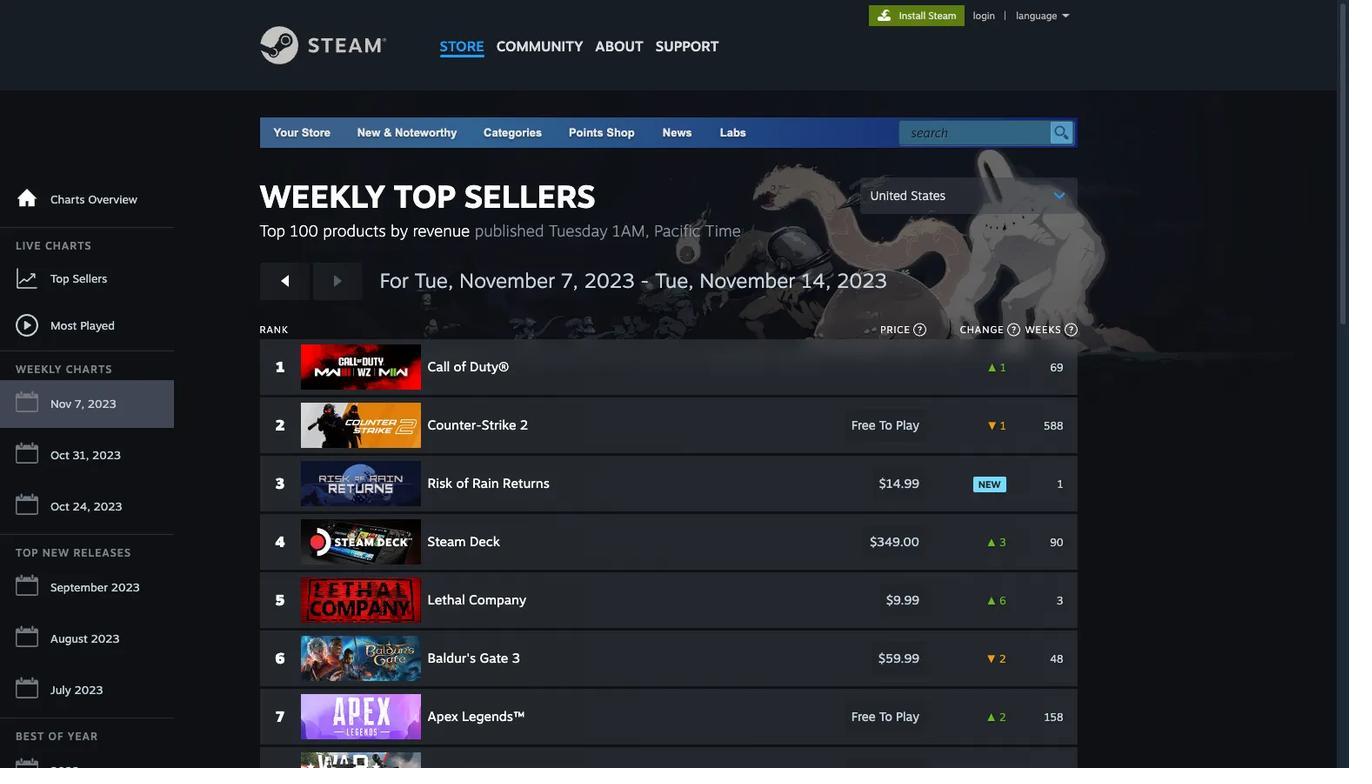 Task type: locate. For each thing, give the bounding box(es) containing it.
steam
[[929, 10, 957, 22], [428, 533, 466, 550]]

1 horizontal spatial tue,
[[655, 268, 694, 293]]

1 vertical spatial 6
[[275, 649, 285, 667]]

your store
[[274, 126, 331, 139]]

0 horizontal spatial steam
[[428, 533, 466, 550]]

news link
[[649, 117, 706, 148]]

install steam link
[[869, 5, 965, 26]]

play up $14.99
[[896, 418, 920, 432]]

48
[[1050, 652, 1064, 665]]

top sellers link
[[0, 257, 174, 300]]

charts
[[50, 192, 85, 206], [45, 239, 92, 252], [66, 363, 112, 376]]

weekly for weekly charts
[[16, 363, 62, 376]]

▲ down '▼ 2'
[[986, 710, 997, 723]]

baldur's gate 3
[[428, 650, 520, 666]]

2 vertical spatial of
[[48, 730, 64, 743]]

install
[[899, 10, 926, 22]]

risk
[[428, 475, 453, 492]]

▲
[[987, 361, 998, 374], [987, 536, 997, 549], [987, 594, 997, 607], [986, 710, 997, 723]]

0 horizontal spatial weekly
[[16, 363, 62, 376]]

2 free to play from the top
[[852, 709, 920, 724]]

1 horizontal spatial weekly
[[260, 177, 385, 216]]

▲ up '▼ 2'
[[987, 594, 997, 607]]

oct 24, 2023 link
[[0, 483, 174, 531]]

call
[[428, 358, 450, 375]]

language
[[1017, 10, 1058, 22]]

1 horizontal spatial steam
[[929, 10, 957, 22]]

weekly top sellers
[[260, 177, 596, 216]]

top down live charts
[[50, 271, 69, 285]]

oct left 31,
[[50, 448, 69, 462]]

158
[[1045, 710, 1064, 723]]

0 vertical spatial free to play
[[852, 418, 920, 432]]

1 horizontal spatial 6
[[1000, 594, 1006, 607]]

1 horizontal spatial november
[[700, 268, 796, 293]]

install steam
[[899, 10, 957, 22]]

top
[[394, 177, 456, 216], [260, 221, 285, 240], [50, 271, 69, 285], [16, 546, 39, 559]]

news
[[663, 126, 692, 139]]

6 down ▲ 3
[[1000, 594, 1006, 607]]

november down the published in the left top of the page
[[459, 268, 555, 293]]

2023 right august
[[91, 632, 120, 646]]

2023 right 31,
[[92, 448, 121, 462]]

weekly up '100'
[[260, 177, 385, 216]]

0 horizontal spatial new
[[42, 546, 70, 559]]

1 vertical spatial steam
[[428, 533, 466, 550]]

new left '&'
[[357, 126, 381, 139]]

products
[[323, 221, 386, 240]]

store link
[[434, 0, 490, 63]]

1 horizontal spatial 7,
[[561, 268, 578, 293]]

▲ for 4
[[987, 536, 997, 549]]

▼ for 2
[[987, 419, 998, 432]]

free
[[852, 418, 876, 432], [852, 709, 876, 724]]

of right risk
[[456, 475, 469, 492]]

2023
[[584, 268, 635, 293], [837, 268, 887, 293], [88, 397, 116, 411], [92, 448, 121, 462], [94, 499, 122, 513], [111, 580, 140, 594], [91, 632, 120, 646], [74, 683, 103, 697]]

▲ down change
[[987, 361, 998, 374]]

7, right nov
[[75, 397, 84, 411]]

1 left 588
[[1001, 419, 1006, 432]]

oct
[[50, 448, 69, 462], [50, 499, 69, 513]]

points shop link
[[555, 117, 649, 148]]

6 up 7
[[275, 649, 285, 667]]

▲ up ▲ 6
[[987, 536, 997, 549]]

baldur's
[[428, 650, 476, 666]]

2 november from the left
[[700, 268, 796, 293]]

sellers up most played link
[[73, 271, 107, 285]]

1 vertical spatial ▼
[[986, 652, 997, 665]]

steam inside steam deck link
[[428, 533, 466, 550]]

risk of rain returns link
[[301, 461, 804, 506]]

oct left 24,
[[50, 499, 69, 513]]

0 vertical spatial ▼
[[987, 419, 998, 432]]

time
[[705, 221, 741, 240]]

weekly up nov
[[16, 363, 62, 376]]

1 horizontal spatial new
[[357, 126, 381, 139]]

free to play down $59.99
[[852, 709, 920, 724]]

1am,
[[613, 221, 650, 240]]

sellers
[[464, 177, 596, 216], [73, 271, 107, 285]]

2 vertical spatial charts
[[66, 363, 112, 376]]

nov 7, 2023 link
[[0, 380, 174, 428]]

2023 right 24,
[[94, 499, 122, 513]]

1 vertical spatial new
[[979, 478, 1001, 490]]

play for 7
[[896, 709, 920, 724]]

play down $59.99
[[896, 709, 920, 724]]

1 vertical spatial free
[[852, 709, 876, 724]]

$9.99
[[887, 593, 920, 607]]

2023 right nov
[[88, 397, 116, 411]]

nov 7, 2023
[[50, 397, 116, 411]]

1 vertical spatial of
[[456, 475, 469, 492]]

2 oct from the top
[[50, 499, 69, 513]]

14,
[[802, 268, 831, 293]]

tue,
[[415, 268, 453, 293], [655, 268, 694, 293]]

1 tue, from the left
[[415, 268, 453, 293]]

oct for oct 24, 2023
[[50, 499, 69, 513]]

7,
[[561, 268, 578, 293], [75, 397, 84, 411]]

0 vertical spatial free
[[852, 418, 876, 432]]

2 play from the top
[[896, 709, 920, 724]]

▲ 3
[[987, 536, 1006, 549]]

▼ up ▲ 2
[[986, 652, 997, 665]]

▼ 2
[[986, 652, 1006, 665]]

top 100 products by revenue published tuesday 1am, pacific time
[[260, 221, 741, 240]]

august 2023
[[50, 632, 120, 646]]

best of year
[[16, 730, 98, 743]]

charts up nov 7, 2023
[[66, 363, 112, 376]]

$349.00
[[870, 534, 920, 549]]

1 vertical spatial to
[[879, 709, 893, 724]]

1 up the 90
[[1058, 477, 1064, 490]]

july 2023
[[50, 683, 103, 697]]

1 vertical spatial free to play
[[852, 709, 920, 724]]

7, down tuesday
[[561, 268, 578, 293]]

united
[[871, 188, 908, 203]]

charts for nov
[[66, 363, 112, 376]]

tue, right -
[[655, 268, 694, 293]]

to down $59.99
[[879, 709, 893, 724]]

steam right install
[[929, 10, 957, 22]]

free to play up $14.99
[[852, 418, 920, 432]]

0 horizontal spatial tue,
[[415, 268, 453, 293]]

0 vertical spatial of
[[454, 358, 466, 375]]

1 to from the top
[[879, 418, 893, 432]]

duty®
[[470, 358, 509, 375]]

oct 24, 2023
[[50, 499, 122, 513]]

counter-strike 2 link
[[301, 403, 804, 448]]

call of duty®
[[428, 358, 509, 375]]

0 vertical spatial weekly
[[260, 177, 385, 216]]

1 vertical spatial sellers
[[73, 271, 107, 285]]

returns
[[503, 475, 550, 492]]

0 vertical spatial new
[[357, 126, 381, 139]]

-
[[641, 268, 649, 293]]

▼ down ▲ 1
[[987, 419, 998, 432]]

rain
[[472, 475, 499, 492]]

0 horizontal spatial 7,
[[75, 397, 84, 411]]

support
[[656, 37, 719, 55]]

3 down the 90
[[1057, 594, 1064, 607]]

to up $14.99
[[879, 418, 893, 432]]

0 vertical spatial oct
[[50, 448, 69, 462]]

top up september 2023 link
[[16, 546, 39, 559]]

charts left overview at the top
[[50, 192, 85, 206]]

steam deck link
[[301, 519, 804, 565]]

charts up top sellers
[[45, 239, 92, 252]]

top up 'revenue' on the left top
[[394, 177, 456, 216]]

november down time
[[700, 268, 796, 293]]

1 play from the top
[[896, 418, 920, 432]]

new up ▲ 3
[[979, 478, 1001, 490]]

top left '100'
[[260, 221, 285, 240]]

2 horizontal spatial new
[[979, 478, 1001, 490]]

published
[[475, 221, 544, 240]]

1 horizontal spatial sellers
[[464, 177, 596, 216]]

gate
[[480, 650, 508, 666]]

steam inside install steam "link"
[[929, 10, 957, 22]]

community link
[[490, 0, 589, 63]]

of right 'best'
[[48, 730, 64, 743]]

0 vertical spatial 7,
[[561, 268, 578, 293]]

to for 7
[[879, 709, 893, 724]]

0 horizontal spatial 6
[[275, 649, 285, 667]]

1 free from the top
[[852, 418, 876, 432]]

labs
[[720, 126, 747, 139]]

1 vertical spatial play
[[896, 709, 920, 724]]

0 vertical spatial steam
[[929, 10, 957, 22]]

september
[[50, 580, 108, 594]]

oct for oct 31, 2023
[[50, 448, 69, 462]]

for tue, november 7, 2023 - tue, november 14, 2023
[[380, 268, 887, 293]]

oct 31, 2023 link
[[0, 432, 174, 479]]

0 vertical spatial play
[[896, 418, 920, 432]]

1
[[276, 358, 285, 376], [1001, 361, 1006, 374], [1001, 419, 1006, 432], [1058, 477, 1064, 490]]

rank
[[260, 324, 289, 336]]

most played
[[50, 318, 115, 332]]

0 horizontal spatial november
[[459, 268, 555, 293]]

2 free from the top
[[852, 709, 876, 724]]

0 vertical spatial to
[[879, 418, 893, 432]]

2 vertical spatial new
[[42, 546, 70, 559]]

1 vertical spatial oct
[[50, 499, 69, 513]]

new for new & noteworthy
[[357, 126, 381, 139]]

overview
[[88, 192, 137, 206]]

steam left deck
[[428, 533, 466, 550]]

top for sellers
[[50, 271, 69, 285]]

weekly charts
[[16, 363, 112, 376]]

1 oct from the top
[[50, 448, 69, 462]]

free for 7
[[852, 709, 876, 724]]

7
[[276, 707, 284, 726]]

1 vertical spatial weekly
[[16, 363, 62, 376]]

tue, right for
[[415, 268, 453, 293]]

1 free to play from the top
[[852, 418, 920, 432]]

90
[[1050, 536, 1064, 549]]

new & noteworthy link
[[357, 126, 457, 139]]

new for new
[[979, 478, 1001, 490]]

of for 3
[[456, 475, 469, 492]]

sellers up the published in the left top of the page
[[464, 177, 596, 216]]

1 vertical spatial charts
[[45, 239, 92, 252]]

counter-strike 2
[[428, 417, 528, 433]]

november
[[459, 268, 555, 293], [700, 268, 796, 293]]

top for new
[[16, 546, 39, 559]]

2 to from the top
[[879, 709, 893, 724]]

charts overview link
[[0, 176, 174, 224]]

▼ for 6
[[986, 652, 997, 665]]

of right call
[[454, 358, 466, 375]]

new up september
[[42, 546, 70, 559]]



Task type: describe. For each thing, give the bounding box(es) containing it.
100
[[290, 221, 318, 240]]

login
[[973, 10, 995, 22]]

1 down change
[[1001, 361, 1006, 374]]

points
[[569, 126, 604, 139]]

▲ for 5
[[987, 594, 997, 607]]

free for 2
[[852, 418, 876, 432]]

1 down "rank" at the top left
[[276, 358, 285, 376]]

top sellers
[[50, 271, 107, 285]]

top new releases
[[16, 546, 131, 559]]

for
[[380, 268, 409, 293]]

store
[[302, 126, 331, 139]]

0 vertical spatial 6
[[1000, 594, 1006, 607]]

apex legends™
[[428, 708, 525, 725]]

about link
[[589, 0, 650, 59]]

top for 100
[[260, 221, 285, 240]]

charts for top
[[45, 239, 92, 252]]

search text field
[[911, 122, 1046, 144]]

steam deck
[[428, 533, 500, 550]]

your
[[274, 126, 299, 139]]

▼ 1
[[987, 419, 1006, 432]]

august 2023 link
[[0, 615, 174, 663]]

best
[[16, 730, 45, 743]]

31,
[[73, 448, 89, 462]]

charts overview
[[50, 192, 137, 206]]

0 vertical spatial sellers
[[464, 177, 596, 216]]

noteworthy
[[395, 126, 457, 139]]

2023 right the july
[[74, 683, 103, 697]]

apex
[[428, 708, 458, 725]]

69
[[1051, 361, 1064, 374]]

play for 2
[[896, 418, 920, 432]]

$59.99
[[879, 651, 920, 666]]

store
[[440, 37, 484, 55]]

0 vertical spatial charts
[[50, 192, 85, 206]]

$14.99
[[879, 476, 920, 491]]

about
[[595, 37, 644, 55]]

oct 31, 2023
[[50, 448, 121, 462]]

free to play for 7
[[852, 709, 920, 724]]

your store link
[[274, 126, 331, 139]]

4
[[275, 532, 285, 551]]

releases
[[73, 546, 131, 559]]

strike
[[482, 417, 516, 433]]

▲ for 1
[[987, 361, 998, 374]]

1 vertical spatial 7,
[[75, 397, 84, 411]]

3 up the 4
[[276, 474, 285, 492]]

588
[[1044, 419, 1064, 432]]

deck
[[470, 533, 500, 550]]

of for 1
[[454, 358, 466, 375]]

september 2023 link
[[0, 564, 174, 612]]

call of duty® link
[[301, 345, 804, 390]]

risk of rain returns
[[428, 475, 550, 492]]

5
[[275, 591, 285, 609]]

year
[[68, 730, 98, 743]]

company
[[469, 592, 527, 608]]

pacific
[[654, 221, 701, 240]]

&
[[384, 126, 392, 139]]

points shop
[[569, 126, 635, 139]]

by
[[391, 221, 408, 240]]

legends™
[[462, 708, 525, 725]]

2023 down releases
[[111, 580, 140, 594]]

3 right gate
[[512, 650, 520, 666]]

revenue
[[413, 221, 470, 240]]

1 november from the left
[[459, 268, 555, 293]]

weekly for weekly top sellers
[[260, 177, 385, 216]]

2 tue, from the left
[[655, 268, 694, 293]]

shop
[[607, 126, 635, 139]]

free to play for 2
[[852, 418, 920, 432]]

24,
[[73, 499, 90, 513]]

2023 right 14,
[[837, 268, 887, 293]]

tuesday
[[549, 221, 608, 240]]

|
[[1004, 10, 1007, 22]]

▲ for 7
[[986, 710, 997, 723]]

community
[[497, 37, 583, 55]]

july
[[50, 683, 71, 697]]

3 left the 90
[[1000, 536, 1006, 549]]

july 2023 link
[[0, 666, 174, 714]]

counter-
[[428, 417, 482, 433]]

states
[[911, 188, 946, 203]]

2023 left -
[[584, 268, 635, 293]]

0 horizontal spatial sellers
[[73, 271, 107, 285]]

to for 2
[[879, 418, 893, 432]]

categories link
[[484, 126, 542, 139]]

▲ 6
[[987, 594, 1006, 607]]

lethal company
[[428, 592, 527, 608]]

most
[[50, 318, 77, 332]]

most played link
[[0, 304, 174, 347]]

support link
[[650, 0, 725, 59]]

weeks
[[1026, 324, 1062, 336]]

united states
[[871, 188, 946, 203]]

price
[[881, 324, 911, 336]]

apex legends™ link
[[301, 694, 804, 740]]



Task type: vqa. For each thing, say whether or not it's contained in the screenshot.


